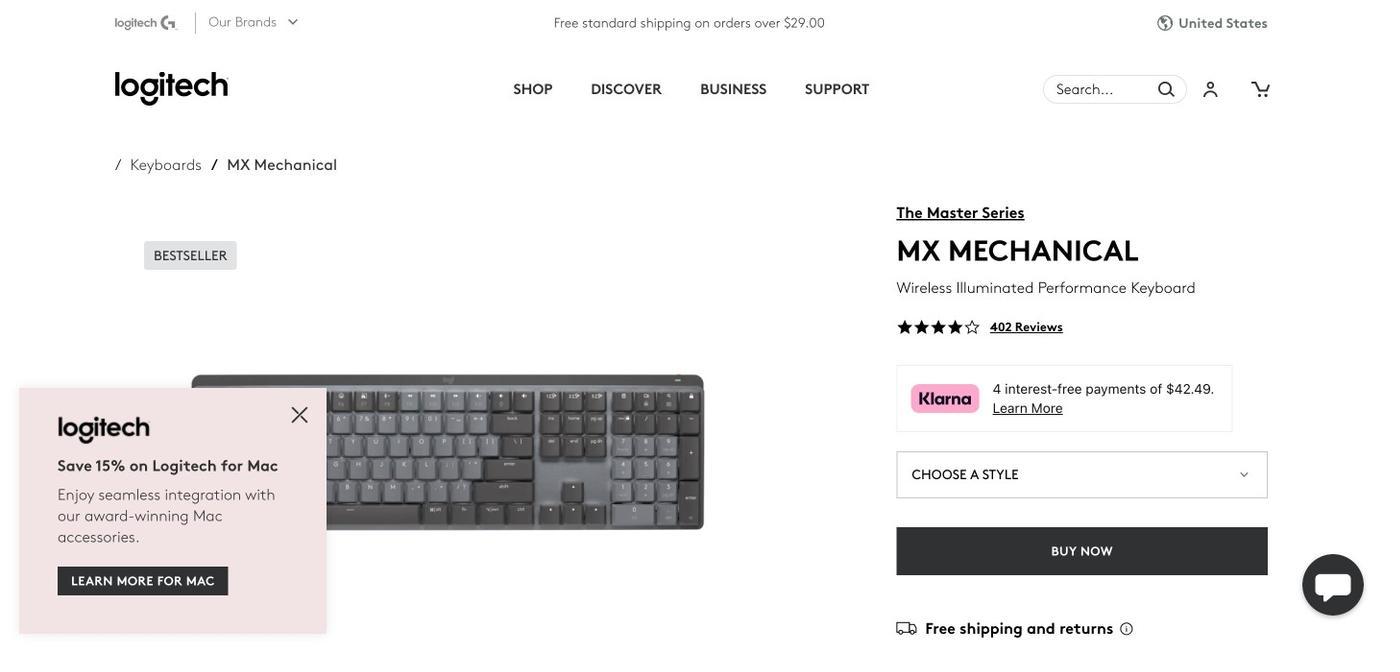 Task type: describe. For each thing, give the bounding box(es) containing it.
1 star image from the left
[[897, 319, 913, 336]]

3 star image from the left
[[947, 319, 964, 336]]

2 world image
[[1158, 15, 1179, 31]]

mx mechanical view 1 image
[[115, 219, 780, 653]]

logitech region
[[0, 0, 1383, 653]]

empty star image
[[964, 319, 981, 336]]

star image
[[930, 319, 947, 336]]



Task type: vqa. For each thing, say whether or not it's contained in the screenshot.
the money back icon
no



Task type: locate. For each thing, give the bounding box(es) containing it.
tab list
[[373, 46, 1010, 133]]

2 star image from the left
[[913, 319, 930, 336]]

tab list inside logitech region
[[373, 46, 1010, 133]]

site notification dialog
[[19, 388, 327, 634]]

hero logo image
[[115, 72, 229, 107]]

breadcrumb navigation menu element
[[115, 156, 780, 174]]

logitech g image
[[115, 15, 179, 31]]

star image
[[897, 319, 913, 336], [913, 319, 930, 336], [947, 319, 964, 336]]

shipping info image
[[1114, 615, 1143, 642]]



